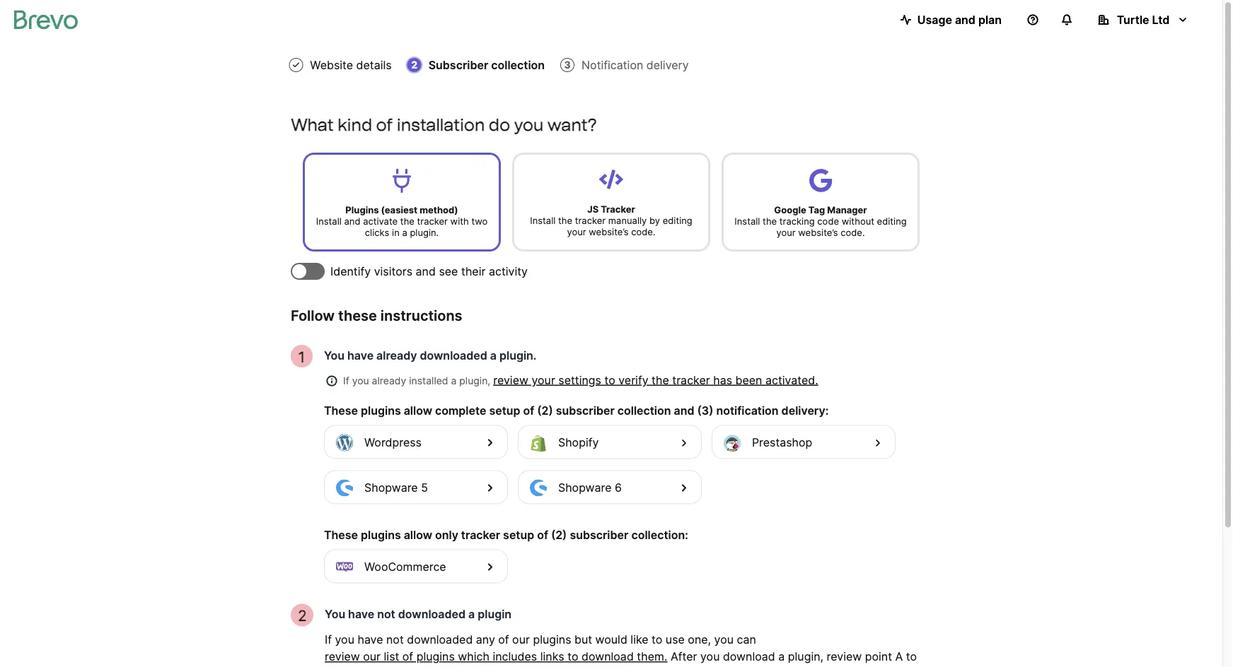 Task type: locate. For each thing, give the bounding box(es) containing it.
these
[[324, 404, 358, 418], [324, 529, 358, 543]]

website details button
[[287, 57, 395, 74]]

1 vertical spatial if
[[325, 634, 332, 648]]

plugin. inside plugins (easiest method) install and activate the tracker with two clicks in a plugin.
[[410, 227, 439, 238]]

allow left the only
[[404, 529, 432, 543]]

downloaded inside if you have not downloaded any of our plugins but would like to use one, you can review our list of plugins which includes links to download them.
[[407, 634, 473, 648]]

1 vertical spatial downloaded
[[398, 608, 466, 622]]

you for after you download a plugin, review point a to activate the tracker.
[[700, 651, 720, 665]]

1 shopware from the left
[[364, 482, 418, 495]]

but
[[575, 634, 592, 648]]

review left list on the left bottom
[[325, 651, 360, 665]]

0 horizontal spatial website's
[[589, 226, 629, 237]]

1 horizontal spatial your
[[567, 226, 586, 237]]

0 vertical spatial allow
[[404, 404, 432, 418]]

activate inside plugins (easiest method) install and activate the tracker with two clicks in a plugin.
[[363, 216, 398, 227]]

a for plugin,
[[451, 375, 457, 387]]

notification delivery
[[582, 58, 689, 72]]

which
[[458, 651, 490, 665]]

the down (easiest
[[400, 216, 415, 227]]

install inside plugins (easiest method) install and activate the tracker with two clicks in a plugin.
[[316, 216, 342, 227]]

their
[[461, 265, 486, 278]]

without
[[842, 216, 875, 227]]

code.
[[631, 226, 656, 237], [841, 227, 865, 238]]

you for you have already downloaded a plugin.
[[324, 349, 345, 363]]

1 vertical spatial these
[[324, 529, 358, 543]]

verify
[[619, 374, 649, 387]]

1 horizontal spatial editing
[[877, 216, 907, 227]]

the inside plugins (easiest method) install and activate the tracker with two clicks in a plugin.
[[400, 216, 415, 227]]

a inside if you already installed a plugin, review your settings to verify the tracker has been activated.
[[451, 375, 457, 387]]

1 download from the left
[[582, 651, 634, 665]]

website's down manually
[[589, 226, 629, 237]]

ltd
[[1152, 13, 1170, 27]]

plugins up wordpress at left
[[361, 404, 401, 418]]

collection down verify
[[618, 404, 671, 418]]

these for these plugins allow complete setup of (2) subscriber collection and (3) notification delivery:
[[324, 404, 358, 418]]

0 vertical spatial downloaded
[[420, 349, 487, 363]]

after
[[671, 651, 697, 665]]

see
[[439, 265, 458, 278]]

download down the would
[[582, 651, 634, 665]]

editing right without
[[877, 216, 907, 227]]

one,
[[688, 634, 711, 648]]

website's down "code"
[[798, 227, 838, 238]]

install inside google tag manager install the tracking code without editing your website's code.
[[735, 216, 760, 227]]

subscriber collection
[[429, 58, 545, 72]]

notification
[[716, 404, 779, 418]]

(easiest
[[381, 204, 418, 215]]

if you have not downloaded any of our plugins but would like to use one, you can review our list of plugins which includes links to download them.
[[325, 634, 756, 665]]

the
[[558, 215, 572, 226], [400, 216, 415, 227], [763, 216, 777, 227], [652, 374, 669, 387], [371, 668, 388, 668]]

shopware
[[364, 482, 418, 495], [558, 482, 612, 495]]

these plugins allow only tracker setup of (2) subscriber collection:
[[324, 529, 688, 543]]

1 horizontal spatial plugin.
[[500, 349, 537, 363]]

shopware left 5
[[364, 482, 418, 495]]

install left tracking
[[735, 216, 760, 227]]

plugins (easiest method) install and activate the tracker with two clicks in a plugin.
[[316, 204, 488, 238]]

allow
[[404, 404, 432, 418], [404, 529, 432, 543]]

subscriber down "shopware 6"
[[570, 529, 629, 543]]

1 vertical spatial our
[[363, 651, 381, 665]]

1 vertical spatial have
[[348, 608, 374, 622]]

the down google
[[763, 216, 777, 227]]

2 vertical spatial downloaded
[[407, 634, 473, 648]]

tracker down method)
[[417, 216, 448, 227]]

what kind of installation do you want?
[[291, 114, 597, 135]]

like
[[631, 634, 649, 648]]

subscriber down if you already installed a plugin, review your settings to verify the tracker has been activated.
[[556, 404, 615, 418]]

(2) down if you already installed a plugin, review your settings to verify the tracker has been activated.
[[537, 404, 553, 418]]

website's
[[589, 226, 629, 237], [798, 227, 838, 238]]

0 horizontal spatial your
[[532, 374, 555, 387]]

shopware left 6
[[558, 482, 612, 495]]

0 horizontal spatial if
[[325, 634, 332, 648]]

1 vertical spatial you
[[325, 608, 345, 622]]

has
[[713, 374, 732, 387]]

our left list on the left bottom
[[363, 651, 381, 665]]

1 vertical spatial allow
[[404, 529, 432, 543]]

google
[[774, 204, 806, 215]]

the inside after you download a plugin, review point a to activate the tracker.
[[371, 668, 388, 668]]

0 vertical spatial have
[[347, 349, 374, 363]]

1 horizontal spatial shopware
[[558, 482, 612, 495]]

have down these
[[347, 349, 374, 363]]

not
[[377, 608, 395, 622], [386, 634, 404, 648]]

if for if you already installed a plugin, review your settings to verify the tracker has been activated.
[[343, 375, 349, 387]]

shopware 5 link
[[324, 471, 508, 506]]

collection left 3
[[491, 58, 545, 72]]

you inside if you already installed a plugin, review your settings to verify the tracker has been activated.
[[352, 375, 369, 387]]

2 horizontal spatial review
[[827, 651, 862, 665]]

2 these from the top
[[324, 529, 358, 543]]

review inside after you download a plugin, review point a to activate the tracker.
[[827, 651, 862, 665]]

our up includes
[[512, 634, 530, 648]]

a inside plugins (easiest method) install and activate the tracker with two clicks in a plugin.
[[402, 227, 407, 238]]

2 horizontal spatial install
[[735, 216, 760, 227]]

already for have
[[377, 349, 417, 363]]

plugins
[[361, 404, 401, 418], [361, 529, 401, 543], [533, 634, 571, 648], [417, 651, 455, 665]]

website's inside google tag manager install the tracking code without editing your website's code.
[[798, 227, 838, 238]]

editing inside google tag manager install the tracking code without editing your website's code.
[[877, 216, 907, 227]]

1 horizontal spatial download
[[723, 651, 775, 665]]

wordpress
[[364, 436, 422, 450]]

kind
[[338, 114, 372, 135]]

1 vertical spatial plugin,
[[788, 651, 824, 665]]

2 shopware from the left
[[558, 482, 612, 495]]

collection
[[491, 58, 545, 72], [618, 404, 671, 418]]

plugin.
[[410, 227, 439, 238], [500, 349, 537, 363]]

the left manually
[[558, 215, 572, 226]]

2 download from the left
[[723, 651, 775, 665]]

setup
[[489, 404, 520, 418], [503, 529, 534, 543]]

2 allow from the top
[[404, 529, 432, 543]]

the down list on the left bottom
[[371, 668, 388, 668]]

1 vertical spatial subscriber
[[570, 529, 629, 543]]

your inside "js tracker install the tracker manually by editing your website's code."
[[567, 226, 586, 237]]

1 vertical spatial already
[[372, 375, 406, 387]]

download inside after you download a plugin, review point a to activate the tracker.
[[723, 651, 775, 665]]

if for if you have not downloaded any of our plugins but would like to use one, you can review our list of plugins which includes links to download them.
[[325, 634, 332, 648]]

0 vertical spatial these
[[324, 404, 358, 418]]

with
[[450, 216, 469, 227]]

(2) down "shopware 6"
[[551, 529, 567, 543]]

and left plan
[[955, 13, 976, 27]]

0 vertical spatial already
[[377, 349, 417, 363]]

you inside after you download a plugin, review point a to activate the tracker.
[[700, 651, 720, 665]]

allow for complete
[[404, 404, 432, 418]]

identify
[[330, 265, 371, 278]]

0 vertical spatial if
[[343, 375, 349, 387]]

have down woocommerce in the bottom left of the page
[[348, 608, 374, 622]]

the inside "js tracker install the tracker manually by editing your website's code."
[[558, 215, 572, 226]]

tracker.
[[391, 668, 431, 668]]

0 vertical spatial activate
[[363, 216, 398, 227]]

0 horizontal spatial editing
[[663, 215, 693, 226]]

code. down without
[[841, 227, 865, 238]]

have down you have not downloaded a plugin
[[358, 634, 383, 648]]

1 vertical spatial collection
[[618, 404, 671, 418]]

manually
[[608, 215, 647, 226]]

if inside if you have not downloaded any of our plugins but would like to use one, you can review our list of plugins which includes links to download them.
[[325, 634, 332, 648]]

turtle ltd button
[[1087, 6, 1200, 34]]

2
[[411, 59, 418, 71]]

you for if you have not downloaded any of our plugins but would like to use one, you can review our list of plugins which includes links to download them.
[[335, 634, 354, 648]]

plugins up 'tracker.'
[[417, 651, 455, 665]]

0 vertical spatial collection
[[491, 58, 545, 72]]

already
[[377, 349, 417, 363], [372, 375, 406, 387]]

allow for only
[[404, 529, 432, 543]]

clicks
[[365, 227, 389, 238]]

shopware for shopware 6
[[558, 482, 612, 495]]

tracker inside "js tracker install the tracker manually by editing your website's code."
[[575, 215, 606, 226]]

review
[[493, 374, 529, 387], [325, 651, 360, 665], [827, 651, 862, 665]]

website's inside "js tracker install the tracker manually by editing your website's code."
[[589, 226, 629, 237]]

1 horizontal spatial website's
[[798, 227, 838, 238]]

subscriber
[[556, 404, 615, 418], [570, 529, 629, 543]]

activate
[[363, 216, 398, 227], [325, 668, 367, 668]]

delivery
[[647, 58, 689, 72]]

activate up clicks
[[363, 216, 398, 227]]

if inside if you already installed a plugin, review your settings to verify the tracker has been activated.
[[343, 375, 349, 387]]

1 vertical spatial plugin.
[[500, 349, 537, 363]]

2 vertical spatial have
[[358, 634, 383, 648]]

and left (3)
[[674, 404, 695, 418]]

a inside after you download a plugin, review point a to activate the tracker.
[[779, 651, 785, 665]]

download
[[582, 651, 634, 665], [723, 651, 775, 665]]

install up identify visitors and see their activity checkbox
[[316, 216, 342, 227]]

downloaded down woocommerce link
[[398, 608, 466, 622]]

2 horizontal spatial your
[[777, 227, 796, 238]]

1 horizontal spatial install
[[530, 215, 556, 226]]

editing right by
[[663, 215, 693, 226]]

0 vertical spatial not
[[377, 608, 395, 622]]

plugin. down method)
[[410, 227, 439, 238]]

0 horizontal spatial plugin,
[[459, 375, 491, 387]]

point
[[865, 651, 892, 665]]

downloaded down you have not downloaded a plugin
[[407, 634, 473, 648]]

1 these from the top
[[324, 404, 358, 418]]

1 vertical spatial not
[[386, 634, 404, 648]]

and down plugins
[[344, 216, 360, 227]]

0 vertical spatial you
[[324, 349, 345, 363]]

you for if you already installed a plugin, review your settings to verify the tracker has been activated.
[[352, 375, 369, 387]]

do
[[489, 114, 510, 135]]

install inside "js tracker install the tracker manually by editing your website's code."
[[530, 215, 556, 226]]

not inside if you have not downloaded any of our plugins but would like to use one, you can review our list of plugins which includes links to download them.
[[386, 634, 404, 648]]

usage
[[918, 13, 952, 27]]

0 horizontal spatial install
[[316, 216, 342, 227]]

to
[[605, 374, 615, 387], [652, 634, 663, 648], [568, 651, 578, 665], [906, 651, 917, 665]]

have inside if you have not downloaded any of our plugins but would like to use one, you can review our list of plugins which includes links to download them.
[[358, 634, 383, 648]]

your inside google tag manager install the tracking code without editing your website's code.
[[777, 227, 796, 238]]

already left installed
[[372, 375, 406, 387]]

them.
[[637, 651, 668, 665]]

a for plugin.
[[490, 349, 497, 363]]

to right a
[[906, 651, 917, 665]]

have
[[347, 349, 374, 363], [348, 608, 374, 622], [358, 634, 383, 648]]

1 horizontal spatial code.
[[841, 227, 865, 238]]

prestashop link
[[712, 426, 896, 461]]

0 vertical spatial plugin.
[[410, 227, 439, 238]]

0 horizontal spatial review
[[325, 651, 360, 665]]

already for you
[[372, 375, 406, 387]]

activate left 'tracker.'
[[325, 668, 367, 668]]

already up installed
[[377, 349, 417, 363]]

review left "settings"
[[493, 374, 529, 387]]

the inside google tag manager install the tracking code without editing your website's code.
[[763, 216, 777, 227]]

editing
[[663, 215, 693, 226], [877, 216, 907, 227]]

code. down by
[[631, 226, 656, 237]]

1 vertical spatial activate
[[325, 668, 367, 668]]

0 horizontal spatial code.
[[631, 226, 656, 237]]

1 horizontal spatial plugin,
[[788, 651, 824, 665]]

0 vertical spatial subscriber
[[556, 404, 615, 418]]

1 allow from the top
[[404, 404, 432, 418]]

you have not downloaded a plugin
[[325, 608, 512, 622]]

0 horizontal spatial shopware
[[364, 482, 418, 495]]

0 vertical spatial plugin,
[[459, 375, 491, 387]]

download down can
[[723, 651, 775, 665]]

plugin, inside if you already installed a plugin, review your settings to verify the tracker has been activated.
[[459, 375, 491, 387]]

allow up wordpress link
[[404, 404, 432, 418]]

already inside if you already installed a plugin, review your settings to verify the tracker has been activated.
[[372, 375, 406, 387]]

turtle ltd
[[1117, 13, 1170, 27]]

0 vertical spatial our
[[512, 634, 530, 648]]

review left point in the bottom of the page
[[827, 651, 862, 665]]

1 horizontal spatial if
[[343, 375, 349, 387]]

install right the two
[[530, 215, 556, 226]]

tracker down js
[[575, 215, 606, 226]]

0 horizontal spatial download
[[582, 651, 634, 665]]

0 horizontal spatial collection
[[491, 58, 545, 72]]

downloaded up installed
[[420, 349, 487, 363]]

website details
[[310, 58, 392, 72]]

would
[[595, 634, 628, 648]]

plugin. up if you already installed a plugin, review your settings to verify the tracker has been activated.
[[500, 349, 537, 363]]

0 horizontal spatial plugin.
[[410, 227, 439, 238]]



Task type: describe. For each thing, give the bounding box(es) containing it.
a
[[895, 651, 903, 665]]

two
[[472, 216, 488, 227]]

code. inside "js tracker install the tracker manually by editing your website's code."
[[631, 226, 656, 237]]

want?
[[547, 114, 597, 135]]

been
[[736, 374, 762, 387]]

the right verify
[[652, 374, 669, 387]]

prestashop
[[752, 436, 813, 450]]

activate inside after you download a plugin, review point a to activate the tracker.
[[325, 668, 367, 668]]

manager
[[827, 204, 867, 215]]

only
[[435, 529, 458, 543]]

download inside if you have not downloaded any of our plugins but would like to use one, you can review our list of plugins which includes links to download them.
[[582, 651, 634, 665]]

1 horizontal spatial review
[[493, 374, 529, 387]]

1 vertical spatial setup
[[503, 529, 534, 543]]

plugin
[[478, 608, 512, 622]]

if you already installed a plugin, review your settings to verify the tracker has been activated.
[[343, 374, 818, 387]]

and inside button
[[955, 13, 976, 27]]

plugins up 'links'
[[533, 634, 571, 648]]

code. inside google tag manager install the tracking code without editing your website's code.
[[841, 227, 865, 238]]

Identify visitors and see their activity checkbox
[[291, 263, 325, 280]]

js
[[587, 204, 599, 215]]

editing inside "js tracker install the tracker manually by editing your website's code."
[[663, 215, 693, 226]]

plugin, inside after you download a plugin, review point a to activate the tracker.
[[788, 651, 824, 665]]

tracking
[[780, 216, 815, 227]]

3
[[564, 59, 571, 71]]

plugins up woocommerce in the bottom left of the page
[[361, 529, 401, 543]]

review inside if you have not downloaded any of our plugins but would like to use one, you can review our list of plugins which includes links to download them.
[[325, 651, 360, 665]]

usage and plan button
[[889, 6, 1013, 34]]

method)
[[420, 204, 458, 215]]

tracker left the has
[[672, 374, 710, 387]]

to down the but
[[568, 651, 578, 665]]

visitors
[[374, 265, 413, 278]]

plan
[[978, 13, 1002, 27]]

tracker right the only
[[461, 529, 500, 543]]

you have already downloaded a plugin.
[[324, 349, 537, 363]]

usage and plan
[[918, 13, 1002, 27]]

website
[[310, 58, 353, 72]]

review your settings to verify the tracker has been activated. link
[[493, 372, 818, 389]]

5
[[421, 482, 428, 495]]

activity
[[489, 265, 528, 278]]

downloaded for already
[[420, 349, 487, 363]]

you for you have not downloaded a plugin
[[325, 608, 345, 622]]

what
[[291, 114, 334, 135]]

shopify link
[[518, 426, 702, 461]]

6
[[615, 482, 622, 495]]

woocommerce link
[[324, 550, 508, 585]]

and left see
[[416, 265, 436, 278]]

to inside after you download a plugin, review point a to activate the tracker.
[[906, 651, 917, 665]]

wordpress link
[[324, 426, 508, 460]]

list
[[384, 651, 399, 665]]

and inside plugins (easiest method) install and activate the tracker with two clicks in a plugin.
[[344, 216, 360, 227]]

delivery:
[[782, 404, 829, 418]]

follow
[[291, 307, 335, 324]]

links
[[540, 651, 564, 665]]

shopware for shopware 5
[[364, 482, 418, 495]]

tracker
[[601, 204, 635, 215]]

these plugins allow complete setup of (2) subscriber collection and (3) notification delivery:
[[324, 404, 829, 418]]

turtle
[[1117, 13, 1149, 27]]

install for install the tracking code without editing your website's code.
[[735, 216, 760, 227]]

(3)
[[697, 404, 714, 418]]

js tracker install the tracker manually by editing your website's code.
[[530, 204, 693, 237]]

0 horizontal spatial our
[[363, 651, 381, 665]]

shopware 6
[[558, 482, 622, 495]]

in
[[392, 227, 400, 238]]

identify visitors and see their activity
[[330, 265, 528, 278]]

can
[[737, 634, 756, 648]]

settings
[[559, 374, 601, 387]]

have for not
[[348, 608, 374, 622]]

code
[[817, 216, 839, 227]]

subscriber
[[429, 58, 488, 72]]

downloaded for not
[[398, 608, 466, 622]]

tracker inside plugins (easiest method) install and activate the tracker with two clicks in a plugin.
[[417, 216, 448, 227]]

tag
[[809, 204, 825, 215]]

instructions
[[381, 307, 462, 324]]

follow these instructions
[[291, 307, 462, 324]]

shopware 5
[[364, 482, 428, 495]]

details
[[356, 58, 392, 72]]

1 vertical spatial (2)
[[551, 529, 567, 543]]

plugins
[[346, 204, 379, 215]]

installation
[[397, 114, 485, 135]]

complete
[[435, 404, 486, 418]]

shopify
[[558, 436, 599, 450]]

1 horizontal spatial our
[[512, 634, 530, 648]]

notification
[[582, 58, 643, 72]]

woocommerce
[[364, 561, 446, 575]]

these for these plugins allow only tracker setup of (2) subscriber collection:
[[324, 529, 358, 543]]

a for plugin
[[468, 608, 475, 622]]

use
[[666, 634, 685, 648]]

review our list of plugins which includes links to download them. link
[[325, 649, 668, 666]]

collection:
[[631, 529, 688, 543]]

shopware 6 link
[[518, 471, 702, 506]]

to right 'like'
[[652, 634, 663, 648]]

google tag manager install the tracking code without editing your website's code.
[[735, 204, 907, 238]]

have for already
[[347, 349, 374, 363]]

after you download a plugin, review point a to activate the tracker.
[[325, 651, 917, 668]]

to left verify
[[605, 374, 615, 387]]

0 vertical spatial setup
[[489, 404, 520, 418]]

by
[[650, 215, 660, 226]]

0 vertical spatial (2)
[[537, 404, 553, 418]]

any
[[476, 634, 495, 648]]

install for install and activate the tracker with two clicks in a plugin.
[[316, 216, 342, 227]]

1 horizontal spatial collection
[[618, 404, 671, 418]]

activated.
[[766, 374, 818, 387]]

includes
[[493, 651, 537, 665]]



Task type: vqa. For each thing, say whether or not it's contained in the screenshot.
Read
no



